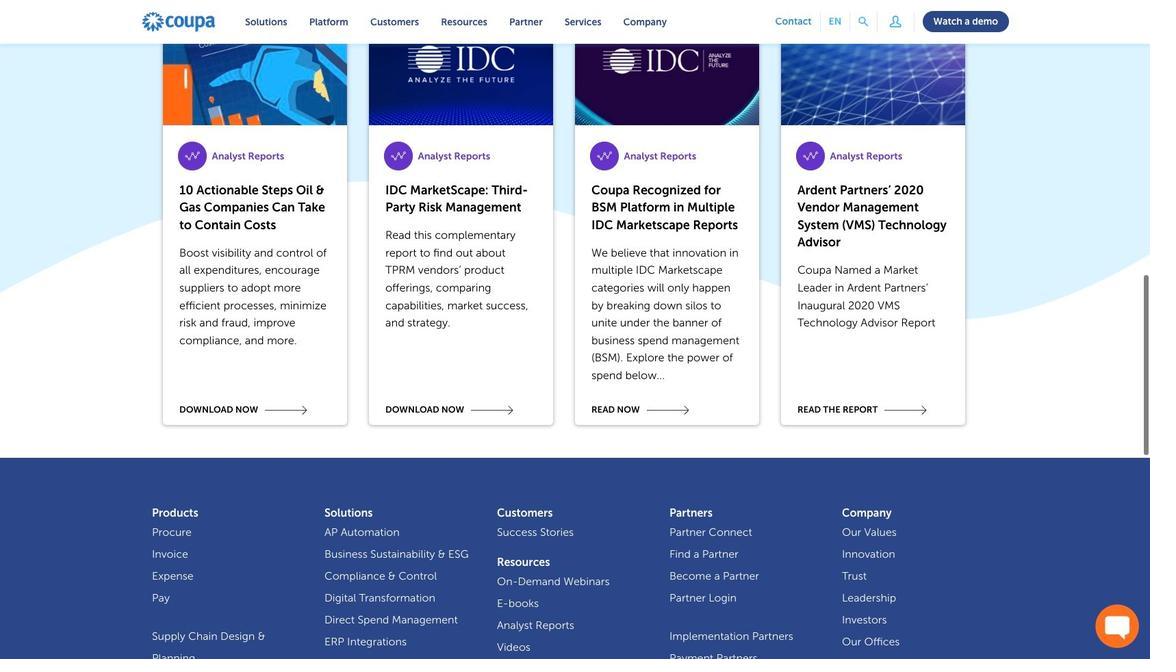 Task type: describe. For each thing, give the bounding box(es) containing it.
platform_user_centric image
[[886, 11, 906, 31]]

10 actionable steps oil & gas companies can take to contain costs image
[[163, 2, 347, 126]]

mag glass image
[[859, 17, 869, 27]]

2022 idc tprm image
[[369, 2, 553, 126]]



Task type: vqa. For each thing, say whether or not it's contained in the screenshot.
8th option
no



Task type: locate. For each thing, give the bounding box(es) containing it.
home image
[[141, 11, 216, 33]]

idc image
[[575, 2, 759, 126]]

ardent partners' 2020 vendor management system (vms) technology advisor image
[[781, 2, 965, 126]]



